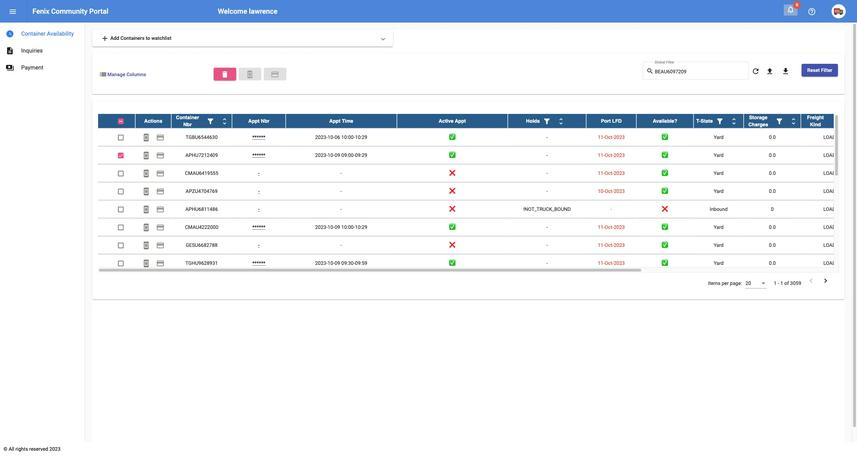 Task type: describe. For each thing, give the bounding box(es) containing it.
load for tghu9628931
[[824, 261, 836, 266]]

apzu4704769
[[186, 189, 218, 194]]

payment for aphu7212409
[[156, 152, 165, 160]]

all
[[9, 447, 14, 453]]

book_online button for aphu7212409
[[139, 148, 153, 163]]

filter
[[822, 67, 833, 73]]

2023-10-09 09:00-09:29
[[315, 153, 368, 158]]

of
[[785, 281, 789, 287]]

filter_alt for container nbr
[[206, 117, 215, 126]]

❌ for aphu6811486
[[449, 207, 456, 212]]

portal
[[89, 7, 108, 16]]

storage
[[749, 115, 768, 121]]

- link for gesu6682788
[[258, 243, 260, 248]]

community
[[51, 7, 88, 16]]

delete
[[221, 70, 229, 79]]

items
[[708, 281, 721, 287]]

no color image inside navigation
[[6, 47, 14, 55]]

11- for aphu7212409
[[598, 153, 605, 158]]

welcome lawrence
[[218, 7, 278, 16]]

reset filter button
[[802, 64, 838, 77]]

0.0 for apzu4704769
[[769, 189, 776, 194]]

2 filter_alt from the left
[[543, 117, 551, 126]]

no color image for freight kind filter_alt popup button
[[833, 117, 841, 126]]

❌ for cmau6419555
[[449, 171, 456, 176]]

storage charges
[[749, 115, 769, 128]]

charges
[[749, 122, 769, 128]]

book_online for apzu4704769
[[142, 188, 151, 196]]

2023- for 2023-10-06 10:00-10:29
[[315, 135, 328, 140]]

1 - 1 of 3059
[[774, 281, 802, 287]]

no color image for book_online button associated with aphu7212409
[[142, 152, 151, 160]]

refresh
[[752, 67, 760, 76]]

manage
[[107, 72, 125, 77]]

11-oct-2023 for cmau6419555
[[598, 171, 625, 176]]

0.0 for cmau6419555
[[769, 171, 776, 176]]

no color image for book_online button corresponding to gesu6682788
[[142, 242, 151, 250]]

no color image containing add
[[101, 34, 109, 43]]

payment button for aphu6811486
[[153, 202, 167, 217]]

tgbu6544630
[[186, 135, 218, 140]]

actions column header
[[135, 114, 171, 128]]

09:00-
[[342, 153, 355, 158]]

fenix community portal
[[33, 7, 108, 16]]

20
[[746, 281, 752, 287]]

kind
[[810, 122, 821, 128]]

list manage columns
[[99, 70, 146, 79]]

no color image for filter_alt popup button related to container nbr
[[206, 117, 215, 126]]

load for aphu7212409
[[824, 153, 836, 158]]

t-state filter_alt
[[697, 117, 725, 126]]

no color image for book_online button associated with cmau6419555
[[142, 170, 151, 178]]

book_online button for cmau4222000
[[139, 221, 153, 235]]

0
[[771, 207, 774, 212]]

2 column header from the left
[[508, 114, 587, 128]]

file_upload
[[766, 67, 775, 76]]

4 column header from the left
[[744, 114, 801, 128]]

filter_alt button for holds
[[540, 114, 554, 128]]

6 row from the top
[[98, 201, 858, 219]]

Global Watchlist Filter field
[[655, 69, 745, 75]]

2023 for cmau6419555
[[614, 171, 625, 176]]

09 for 09:30-
[[335, 261, 340, 266]]

columns
[[127, 72, 146, 77]]

filter_alt button for container nbr
[[204, 114, 218, 128]]

time
[[342, 118, 353, 124]]

3 filter_alt from the left
[[716, 117, 725, 126]]

gesu6682788
[[186, 243, 218, 248]]

❌ for apzu4704769
[[449, 189, 456, 194]]

delete button
[[214, 68, 236, 80]]

book_online button for tghu9628931
[[139, 257, 153, 271]]

description
[[6, 47, 14, 55]]

list
[[99, 70, 107, 79]]

11- for cmau6419555
[[598, 171, 605, 176]]

****** for aphu7212409
[[252, 153, 266, 158]]

payment
[[21, 64, 43, 71]]

active
[[439, 118, 454, 124]]

unfold_more for t-state
[[730, 117, 739, 126]]

grid containing filter_alt
[[98, 114, 858, 273]]

inbound
[[710, 207, 728, 212]]

book_online button for tgbu6544630
[[139, 130, 153, 145]]

filter_alt for freight kind
[[833, 117, 841, 126]]

active appt
[[439, 118, 466, 124]]

oct- for tghu9628931
[[605, 261, 614, 266]]

no color image for unfold_more button associated with holds
[[557, 117, 566, 126]]

payment button for tghu9628931
[[153, 257, 167, 271]]

2023- for 2023-10-09 10:00-10:29
[[315, 225, 328, 230]]

holds
[[526, 118, 540, 124]]

10- for 2023-10-09 09:30-09:59
[[328, 261, 335, 266]]

no color image for tghu9628931 book_online button
[[142, 260, 151, 268]]

unfold_more button for holds
[[554, 114, 568, 128]]

containers
[[121, 35, 145, 41]]

load for tgbu6544630
[[824, 135, 836, 140]]

port
[[601, 118, 611, 124]]

unfold_more button for container nbr
[[218, 114, 232, 128]]

5 row from the top
[[98, 183, 858, 201]]

!not_truck_bound
[[524, 207, 571, 212]]

unfold_more button for t-state
[[727, 114, 742, 128]]

actions
[[144, 118, 162, 124]]

load for gesu6682788
[[824, 243, 836, 248]]

load for cmau6419555
[[824, 171, 836, 176]]

7 row from the top
[[98, 219, 858, 237]]

port lfd
[[601, 118, 622, 124]]

lfd
[[613, 118, 622, 124]]

09:59
[[355, 261, 368, 266]]

notifications_none
[[787, 5, 795, 14]]

yard for cmau4222000
[[714, 225, 724, 230]]

book_online for gesu6682788
[[142, 242, 151, 250]]

yard for tgbu6544630
[[714, 135, 724, 140]]

11-oct-2023 for gesu6682788
[[598, 243, 625, 248]]

load for cmau4222000
[[824, 225, 836, 230]]

****** link for cmau4222000
[[252, 225, 266, 230]]

navigation containing watch_later
[[0, 23, 85, 76]]

09:29
[[355, 153, 368, 158]]

book_online for aphu7212409
[[142, 152, 151, 160]]

book_online for tghu9628931
[[142, 260, 151, 268]]

appt time column header
[[286, 114, 397, 128]]

oct- for gesu6682788
[[605, 243, 614, 248]]

port lfd column header
[[587, 114, 637, 128]]

no color image for book_online button for apzu4704769
[[142, 188, 151, 196]]

state
[[701, 118, 713, 124]]

reserved
[[29, 447, 48, 453]]

menu
[[8, 8, 17, 16]]

notifications_none button
[[784, 4, 798, 16]]

09 for 09:00-
[[335, 153, 340, 158]]

no color image containing payments
[[6, 64, 14, 72]]

3059
[[791, 281, 802, 287]]

help_outline button
[[805, 4, 819, 18]]

tghu9628931
[[186, 261, 218, 266]]

appt for appt time
[[329, 118, 341, 124]]

payments
[[6, 64, 14, 72]]

unfold_more for storage charges
[[790, 117, 798, 126]]

file_download
[[782, 67, 790, 76]]

payment for cmau4222000
[[156, 224, 165, 232]]

- link for apzu4704769
[[258, 189, 260, 194]]

yard for aphu7212409
[[714, 153, 724, 158]]

payment button for aphu7212409
[[153, 148, 167, 163]]

2023- for 2023-10-09 09:00-09:29
[[315, 153, 328, 158]]

nbr for appt nbr
[[261, 118, 270, 124]]

per
[[722, 281, 729, 287]]

filter_alt for storage charges
[[776, 117, 784, 126]]

add
[[101, 34, 109, 43]]

freight kind
[[808, 115, 824, 128]]

0.0 for gesu6682788
[[769, 243, 776, 248]]

****** link for tgbu6544630
[[252, 135, 266, 140]]

welcome
[[218, 7, 247, 16]]

active appt column header
[[397, 114, 508, 128]]

yard for tghu9628931
[[714, 261, 724, 266]]



Task type: locate. For each thing, give the bounding box(es) containing it.
freight
[[808, 115, 824, 121]]

09 for 10:00-
[[335, 225, 340, 230]]

no color image inside navigate_next button
[[822, 277, 830, 286]]

container for nbr
[[176, 115, 199, 121]]

0.0
[[769, 135, 776, 140], [769, 153, 776, 158], [769, 171, 776, 176], [769, 189, 776, 194], [769, 225, 776, 230], [769, 243, 776, 248], [769, 261, 776, 266]]

filter_alt
[[206, 117, 215, 126], [543, 117, 551, 126], [716, 117, 725, 126], [776, 117, 784, 126], [833, 117, 841, 126]]

filter_alt right storage charges
[[776, 117, 784, 126]]

oct- for tgbu6544630
[[605, 135, 614, 140]]

yard
[[714, 135, 724, 140], [714, 153, 724, 158], [714, 171, 724, 176], [714, 189, 724, 194], [714, 225, 724, 230], [714, 243, 724, 248], [714, 261, 724, 266]]

payment for tgbu6544630
[[156, 134, 165, 142]]

1 horizontal spatial appt
[[329, 118, 341, 124]]

6 11- from the top
[[598, 261, 605, 266]]

1 vertical spatial 09
[[335, 225, 340, 230]]

no color image inside file_download button
[[782, 67, 790, 76]]

rights
[[15, 447, 28, 453]]

0.0 for tghu9628931
[[769, 261, 776, 266]]

aphu7212409
[[185, 153, 218, 158]]

******
[[252, 135, 266, 140], [252, 153, 266, 158], [252, 225, 266, 230], [252, 261, 266, 266]]

2023- for 2023-10-09 09:30-09:59
[[315, 261, 328, 266]]

navigate_before button
[[805, 277, 818, 287]]

2 vertical spatial 09
[[335, 261, 340, 266]]

oct- for cmau4222000
[[605, 225, 614, 230]]

1 filter_alt from the left
[[206, 117, 215, 126]]

1 10:29 from the top
[[355, 135, 368, 140]]

yard for apzu4704769
[[714, 189, 724, 194]]

filter_alt right freight kind
[[833, 117, 841, 126]]

6 0.0 from the top
[[769, 243, 776, 248]]

3 filter_alt button from the left
[[713, 114, 727, 128]]

menu button
[[6, 4, 20, 18]]

yard for cmau6419555
[[714, 171, 724, 176]]

filter_alt up the tgbu6544630
[[206, 117, 215, 126]]

2 filter_alt button from the left
[[540, 114, 554, 128]]

no color image for unfold_more button for container nbr
[[220, 117, 229, 126]]

no color image for payment button corresponding to tgbu6544630
[[156, 134, 165, 142]]

no color image for aphu6811486's payment button
[[156, 206, 165, 214]]

no color image inside the notifications_none popup button
[[787, 5, 795, 14]]

available? column header
[[637, 114, 694, 128]]

1 10:00- from the top
[[342, 135, 355, 140]]

0 vertical spatial container
[[21, 30, 46, 37]]

navigate_next button
[[820, 277, 832, 287]]

0 vertical spatial 10:29
[[355, 135, 368, 140]]

3 ****** from the top
[[252, 225, 266, 230]]

unfold_more left freight kind
[[790, 117, 798, 126]]

10-
[[328, 135, 335, 140], [328, 153, 335, 158], [598, 189, 605, 194], [328, 225, 335, 230], [328, 261, 335, 266]]

no color image for filter_alt popup button for t-state
[[716, 117, 725, 126]]

no color image for book_online button corresponding to tgbu6544630
[[142, 134, 151, 142]]

no color image for the notifications_none popup button
[[787, 5, 795, 14]]

no color image for unfold_more button associated with t-state
[[730, 117, 739, 126]]

- link
[[258, 171, 260, 176], [258, 189, 260, 194], [258, 207, 260, 212], [258, 243, 260, 248]]

add add containers to watchlist
[[101, 34, 172, 43]]

2 oct- from the top
[[605, 153, 614, 158]]

3 oct- from the top
[[605, 171, 614, 176]]

1 1 from the left
[[774, 281, 777, 287]]

2023-
[[315, 135, 328, 140], [315, 153, 328, 158], [315, 225, 328, 230], [315, 261, 328, 266]]

1 11- from the top
[[598, 135, 605, 140]]

2 2023- from the top
[[315, 153, 328, 158]]

3 09 from the top
[[335, 261, 340, 266]]

11-oct-2023
[[598, 135, 625, 140], [598, 153, 625, 158], [598, 171, 625, 176], [598, 225, 625, 230], [598, 243, 625, 248], [598, 261, 625, 266]]

4 11- from the top
[[598, 225, 605, 230]]

3 column header from the left
[[694, 114, 744, 128]]

3 11- from the top
[[598, 171, 605, 176]]

available?
[[653, 118, 678, 124]]

1 vertical spatial 10:00-
[[342, 225, 355, 230]]

5 filter_alt button from the left
[[830, 114, 844, 128]]

container for availability
[[21, 30, 46, 37]]

appt time
[[329, 118, 353, 124]]

filter_alt button
[[204, 114, 218, 128], [540, 114, 554, 128], [713, 114, 727, 128], [773, 114, 787, 128], [830, 114, 844, 128]]

no color image containing file_upload
[[766, 67, 775, 76]]

unfold_more right t-state filter_alt
[[730, 117, 739, 126]]

help_outline
[[808, 8, 817, 16]]

container up the tgbu6544630
[[176, 115, 199, 121]]

2 11- from the top
[[598, 153, 605, 158]]

5 11- from the top
[[598, 243, 605, 248]]

2 load from the top
[[824, 153, 836, 158]]

payment button for gesu6682788
[[153, 239, 167, 253]]

2023-10-09 09:30-09:59
[[315, 261, 368, 266]]

11-
[[598, 135, 605, 140], [598, 153, 605, 158], [598, 171, 605, 176], [598, 225, 605, 230], [598, 243, 605, 248], [598, 261, 605, 266]]

row
[[98, 114, 858, 129], [98, 129, 858, 147], [98, 147, 858, 165], [98, 165, 858, 183], [98, 183, 858, 201], [98, 201, 858, 219], [98, 219, 858, 237], [98, 237, 858, 255], [98, 255, 858, 273]]

unfold_more button for storage charges
[[787, 114, 801, 128]]

****** for cmau4222000
[[252, 225, 266, 230]]

load for apzu4704769
[[824, 189, 836, 194]]

0 horizontal spatial appt
[[248, 118, 260, 124]]

no color image
[[787, 5, 795, 14], [8, 8, 17, 16], [6, 47, 14, 55], [647, 67, 655, 75], [766, 67, 775, 76], [99, 70, 107, 79], [246, 70, 254, 79], [206, 117, 215, 126], [716, 117, 725, 126], [156, 134, 165, 142], [142, 152, 151, 160], [156, 152, 165, 160], [142, 170, 151, 178], [156, 188, 165, 196], [142, 206, 151, 214], [156, 224, 165, 232], [142, 242, 151, 250], [142, 260, 151, 268], [807, 277, 816, 286]]

file_upload button
[[763, 64, 777, 78]]

1 - link from the top
[[258, 171, 260, 176]]

2 yard from the top
[[714, 153, 724, 158]]

09
[[335, 153, 340, 158], [335, 225, 340, 230], [335, 261, 340, 266]]

0 vertical spatial 09
[[335, 153, 340, 158]]

no color image for file_download button
[[782, 67, 790, 76]]

10:29 for 2023-10-06 10:00-10:29
[[355, 135, 368, 140]]

2 ****** from the top
[[252, 153, 266, 158]]

book_online
[[246, 70, 254, 79], [142, 134, 151, 142], [142, 152, 151, 160], [142, 170, 151, 178], [142, 188, 151, 196], [142, 206, 151, 214], [142, 224, 151, 232], [142, 242, 151, 250], [142, 260, 151, 268]]

10- for 2023-10-09 10:00-10:29
[[328, 225, 335, 230]]

filter_alt right state
[[716, 117, 725, 126]]

11-oct-2023 for cmau4222000
[[598, 225, 625, 230]]

unfold_more for container nbr
[[220, 117, 229, 126]]

2023 for gesu6682788
[[614, 243, 625, 248]]

0 horizontal spatial 1
[[774, 281, 777, 287]]

no color image inside "menu" button
[[8, 8, 17, 16]]

2 row from the top
[[98, 129, 858, 147]]

unfold_more button right holds filter_alt
[[554, 114, 568, 128]]

2 1 from the left
[[781, 281, 784, 287]]

payment for gesu6682788
[[156, 242, 165, 250]]

4 - link from the top
[[258, 243, 260, 248]]

grid
[[98, 114, 858, 273]]

inquiries
[[21, 47, 43, 54]]

book_online for tgbu6544630
[[142, 134, 151, 142]]

file_download button
[[779, 64, 793, 78]]

5 0.0 from the top
[[769, 225, 776, 230]]

payment for cmau6419555
[[156, 170, 165, 178]]

unfold_more left appt nbr
[[220, 117, 229, 126]]

© all rights reserved 2023
[[4, 447, 61, 453]]

payment button for cmau6419555
[[153, 166, 167, 181]]

4 ****** link from the top
[[252, 261, 266, 266]]

11- for cmau4222000
[[598, 225, 605, 230]]

3 11-oct-2023 from the top
[[598, 171, 625, 176]]

no color image containing help_outline
[[808, 8, 817, 16]]

09:30-
[[342, 261, 355, 266]]

cmau6419555
[[185, 171, 218, 176]]

10:00-
[[342, 135, 355, 140], [342, 225, 355, 230]]

reset filter
[[808, 67, 833, 73]]

book_online button
[[239, 68, 261, 80], [139, 130, 153, 145], [139, 148, 153, 163], [139, 166, 153, 181], [139, 184, 153, 199], [139, 202, 153, 217], [139, 221, 153, 235], [139, 239, 153, 253], [139, 257, 153, 271]]

row containing filter_alt
[[98, 114, 858, 129]]

navigation
[[0, 23, 85, 76]]

no color image inside "filter_alt" column header
[[833, 117, 841, 126]]

❌ for gesu6682788
[[449, 243, 456, 248]]

10- for 2023-10-06 10:00-10:29
[[328, 135, 335, 140]]

filter_alt button for freight kind
[[830, 114, 844, 128]]

1 horizontal spatial nbr
[[261, 118, 270, 124]]

no color image containing description
[[6, 47, 14, 55]]

no color image containing search
[[647, 67, 655, 75]]

no color image for navigate_next button on the right of page
[[822, 277, 830, 286]]

no color image inside "refresh" button
[[752, 67, 760, 76]]

no color image for aphu6811486's book_online button
[[142, 206, 151, 214]]

0 horizontal spatial nbr
[[183, 122, 192, 128]]

delete image
[[221, 70, 229, 79]]

6 yard from the top
[[714, 243, 724, 248]]

1 unfold_more from the left
[[220, 117, 229, 126]]

filter_alt button for storage charges
[[773, 114, 787, 128]]

8 load from the top
[[824, 261, 836, 266]]

3 - link from the top
[[258, 207, 260, 212]]

payment for aphu6811486
[[156, 206, 165, 214]]

1 row from the top
[[98, 114, 858, 129]]

4 oct- from the top
[[605, 189, 614, 194]]

payment button
[[264, 68, 286, 80], [153, 130, 167, 145], [153, 148, 167, 163], [153, 166, 167, 181], [153, 184, 167, 199], [153, 202, 167, 217], [153, 221, 167, 235], [153, 239, 167, 253], [153, 257, 167, 271]]

no color image
[[808, 8, 817, 16], [6, 30, 14, 38], [101, 34, 109, 43], [6, 64, 14, 72], [752, 67, 760, 76], [782, 67, 790, 76], [271, 70, 279, 79], [220, 117, 229, 126], [543, 117, 551, 126], [557, 117, 566, 126], [730, 117, 739, 126], [776, 117, 784, 126], [790, 117, 798, 126], [833, 117, 841, 126], [142, 134, 151, 142], [156, 170, 165, 178], [142, 188, 151, 196], [156, 206, 165, 214], [142, 224, 151, 232], [156, 242, 165, 250], [156, 260, 165, 268], [822, 277, 830, 286]]

5 filter_alt from the left
[[833, 117, 841, 126]]

4 yard from the top
[[714, 189, 724, 194]]

****** link for aphu7212409
[[252, 153, 266, 158]]

no color image for book_online button related to cmau4222000
[[142, 224, 151, 232]]

column header
[[171, 114, 232, 128], [508, 114, 587, 128], [694, 114, 744, 128], [744, 114, 801, 128]]

6 load from the top
[[824, 225, 836, 230]]

4 filter_alt button from the left
[[773, 114, 787, 128]]

1 ****** link from the top
[[252, 135, 266, 140]]

no color image inside file_upload button
[[766, 67, 775, 76]]

1 11-oct-2023 from the top
[[598, 135, 625, 140]]

1 vertical spatial container
[[176, 115, 199, 121]]

4 load from the top
[[824, 189, 836, 194]]

10:00- for 06
[[342, 135, 355, 140]]

10:29
[[355, 135, 368, 140], [355, 225, 368, 230]]

1 yard from the top
[[714, 135, 724, 140]]

appt nbr
[[248, 118, 270, 124]]

3 yard from the top
[[714, 171, 724, 176]]

no color image for unfold_more button related to storage charges
[[790, 117, 798, 126]]

10-oct-2023
[[598, 189, 625, 194]]

no color image for filter_alt popup button associated with storage charges
[[776, 117, 784, 126]]

no color image containing refresh
[[752, 67, 760, 76]]

appt for appt nbr
[[248, 118, 260, 124]]

unfold_more right holds filter_alt
[[557, 117, 566, 126]]

lawrence
[[249, 7, 278, 16]]

no color image inside help_outline popup button
[[808, 8, 817, 16]]

no color image containing notifications_none
[[787, 5, 795, 14]]

1 09 from the top
[[335, 153, 340, 158]]

reset
[[808, 67, 820, 73]]

3 0.0 from the top
[[769, 171, 776, 176]]

0 horizontal spatial container
[[21, 30, 46, 37]]

no color image for payment button related to cmau4222000
[[156, 224, 165, 232]]

7 yard from the top
[[714, 261, 724, 266]]

refresh button
[[749, 64, 763, 78]]

2 10:29 from the top
[[355, 225, 368, 230]]

unfold_more button
[[218, 114, 232, 128], [554, 114, 568, 128], [727, 114, 742, 128], [787, 114, 801, 128]]

add
[[110, 35, 119, 41]]

3 unfold_more button from the left
[[727, 114, 742, 128]]

no color image for payment button related to gesu6682788
[[156, 242, 165, 250]]

no color image containing list
[[99, 70, 107, 79]]

2 - link from the top
[[258, 189, 260, 194]]

appt nbr column header
[[232, 114, 286, 128]]

2023 for aphu7212409
[[614, 153, 625, 158]]

06
[[335, 135, 340, 140]]

navigate_next
[[822, 277, 830, 286]]

unfold_more
[[220, 117, 229, 126], [557, 117, 566, 126], [730, 117, 739, 126], [790, 117, 798, 126]]

4 11-oct-2023 from the top
[[598, 225, 625, 230]]

5 oct- from the top
[[605, 225, 614, 230]]

4 filter_alt from the left
[[776, 117, 784, 126]]

4 2023- from the top
[[315, 261, 328, 266]]

load
[[824, 135, 836, 140], [824, 153, 836, 158], [824, 171, 836, 176], [824, 189, 836, 194], [824, 207, 836, 212], [824, 225, 836, 230], [824, 243, 836, 248], [824, 261, 836, 266]]

1 2023- from the top
[[315, 135, 328, 140]]

10- for 2023-10-09 09:00-09:29
[[328, 153, 335, 158]]

0.0 for cmau4222000
[[769, 225, 776, 230]]

t-
[[697, 118, 701, 124]]

7 0.0 from the top
[[769, 261, 776, 266]]

fenix
[[33, 7, 49, 16]]

3 row from the top
[[98, 147, 858, 165]]

no color image for tghu9628931's payment button
[[156, 260, 165, 268]]

book_online button for apzu4704769
[[139, 184, 153, 199]]

3 ****** link from the top
[[252, 225, 266, 230]]

1 filter_alt button from the left
[[204, 114, 218, 128]]

6 11-oct-2023 from the top
[[598, 261, 625, 266]]

0 vertical spatial 10:00-
[[342, 135, 355, 140]]

nbr inside appt nbr column header
[[261, 118, 270, 124]]

container up inquiries
[[21, 30, 46, 37]]

no color image for "navigate_before" button at the bottom right of the page
[[807, 277, 816, 286]]

10:29 for 2023-10-09 10:00-10:29
[[355, 225, 368, 230]]

nbr inside container nbr
[[183, 122, 192, 128]]

unfold_more button left freight kind
[[787, 114, 801, 128]]

-
[[547, 135, 548, 140], [547, 153, 548, 158], [258, 171, 260, 176], [341, 171, 342, 176], [547, 171, 548, 176], [258, 189, 260, 194], [341, 189, 342, 194], [547, 189, 548, 194], [258, 207, 260, 212], [341, 207, 342, 212], [611, 207, 612, 212], [547, 225, 548, 230], [258, 243, 260, 248], [341, 243, 342, 248], [547, 243, 548, 248], [547, 261, 548, 266], [778, 281, 780, 287]]

no color image containing navigate_before
[[807, 277, 816, 286]]

container availability
[[21, 30, 74, 37]]

nbr
[[261, 118, 270, 124], [183, 122, 192, 128]]

1 load from the top
[[824, 135, 836, 140]]

container
[[21, 30, 46, 37], [176, 115, 199, 121]]

3 unfold_more from the left
[[730, 117, 739, 126]]

11-oct-2023 for aphu7212409
[[598, 153, 625, 158]]

2023 for apzu4704769
[[614, 189, 625, 194]]

7 oct- from the top
[[605, 261, 614, 266]]

book_online for cmau4222000
[[142, 224, 151, 232]]

cmau4222000
[[185, 225, 218, 230]]

no color image for file_upload button
[[766, 67, 775, 76]]

unfold_more button right t-state filter_alt
[[727, 114, 742, 128]]

2 11-oct-2023 from the top
[[598, 153, 625, 158]]

2023-10-09 10:00-10:29
[[315, 225, 368, 230]]

2 unfold_more from the left
[[557, 117, 566, 126]]

2 ****** link from the top
[[252, 153, 266, 158]]

1 vertical spatial 10:29
[[355, 225, 368, 230]]

1 0.0 from the top
[[769, 135, 776, 140]]

1 unfold_more button from the left
[[218, 114, 232, 128]]

2023 for cmau4222000
[[614, 225, 625, 230]]

book_online for aphu6811486
[[142, 206, 151, 214]]

11- for tgbu6544630
[[598, 135, 605, 140]]

3 appt from the left
[[455, 118, 466, 124]]

no color image for payment button for aphu7212409
[[156, 152, 165, 160]]

****** for tghu9628931
[[252, 261, 266, 266]]

no color image inside "navigate_before" button
[[807, 277, 816, 286]]

6 oct- from the top
[[605, 243, 614, 248]]

search
[[647, 67, 654, 75]]

filter_alt column header
[[801, 114, 858, 128]]

container inside navigation
[[21, 30, 46, 37]]

- link for cmau6419555
[[258, 171, 260, 176]]

filter_alt right holds
[[543, 117, 551, 126]]

2023-10-06 10:00-10:29
[[315, 135, 368, 140]]

3 2023- from the top
[[315, 225, 328, 230]]

4 unfold_more button from the left
[[787, 114, 801, 128]]

items per page:
[[708, 281, 742, 287]]

2 0.0 from the top
[[769, 153, 776, 158]]

watchlist
[[151, 35, 172, 41]]

no color image for payment button corresponding to cmau6419555
[[156, 170, 165, 178]]

page:
[[730, 281, 742, 287]]

4 ****** from the top
[[252, 261, 266, 266]]

no color image containing watch_later
[[6, 30, 14, 38]]

5 11-oct-2023 from the top
[[598, 243, 625, 248]]

1 horizontal spatial container
[[176, 115, 199, 121]]

2 appt from the left
[[329, 118, 341, 124]]

4 unfold_more from the left
[[790, 117, 798, 126]]

payment button for apzu4704769
[[153, 184, 167, 199]]

3 load from the top
[[824, 171, 836, 176]]

aphu6811486
[[185, 207, 218, 212]]

book_online button for cmau6419555
[[139, 166, 153, 181]]

4 0.0 from the top
[[769, 189, 776, 194]]

watch_later
[[6, 30, 14, 38]]

7 load from the top
[[824, 243, 836, 248]]

oct- for apzu4704769
[[605, 189, 614, 194]]

container nbr
[[176, 115, 199, 128]]

1 oct- from the top
[[605, 135, 614, 140]]

payment button for tgbu6544630
[[153, 130, 167, 145]]

9 row from the top
[[98, 255, 858, 273]]

2 unfold_more button from the left
[[554, 114, 568, 128]]

navigate_before
[[807, 277, 816, 286]]

1 column header from the left
[[171, 114, 232, 128]]

1 appt from the left
[[248, 118, 260, 124]]

holds filter_alt
[[526, 117, 551, 126]]

no color image containing navigate_next
[[822, 277, 830, 286]]

2 09 from the top
[[335, 225, 340, 230]]

4 row from the top
[[98, 165, 858, 183]]

5 load from the top
[[824, 207, 836, 212]]

payment for tghu9628931
[[156, 260, 165, 268]]

0.0 for tgbu6544630
[[769, 135, 776, 140]]

2 horizontal spatial appt
[[455, 118, 466, 124]]

5 yard from the top
[[714, 225, 724, 230]]

filter_alt inside column header
[[833, 117, 841, 126]]

no color image containing menu
[[8, 8, 17, 16]]

©
[[4, 447, 7, 453]]

unfold_more button up the tgbu6544630
[[218, 114, 232, 128]]

2023 for tgbu6544630
[[614, 135, 625, 140]]

2 10:00- from the top
[[342, 225, 355, 230]]

to
[[146, 35, 150, 41]]

1 ****** from the top
[[252, 135, 266, 140]]

8 row from the top
[[98, 237, 858, 255]]

no color image containing file_download
[[782, 67, 790, 76]]

****** for tgbu6544630
[[252, 135, 266, 140]]

1 horizontal spatial 1
[[781, 281, 784, 287]]



Task type: vqa. For each thing, say whether or not it's contained in the screenshot.
****** LINK for APHU7212409
yes



